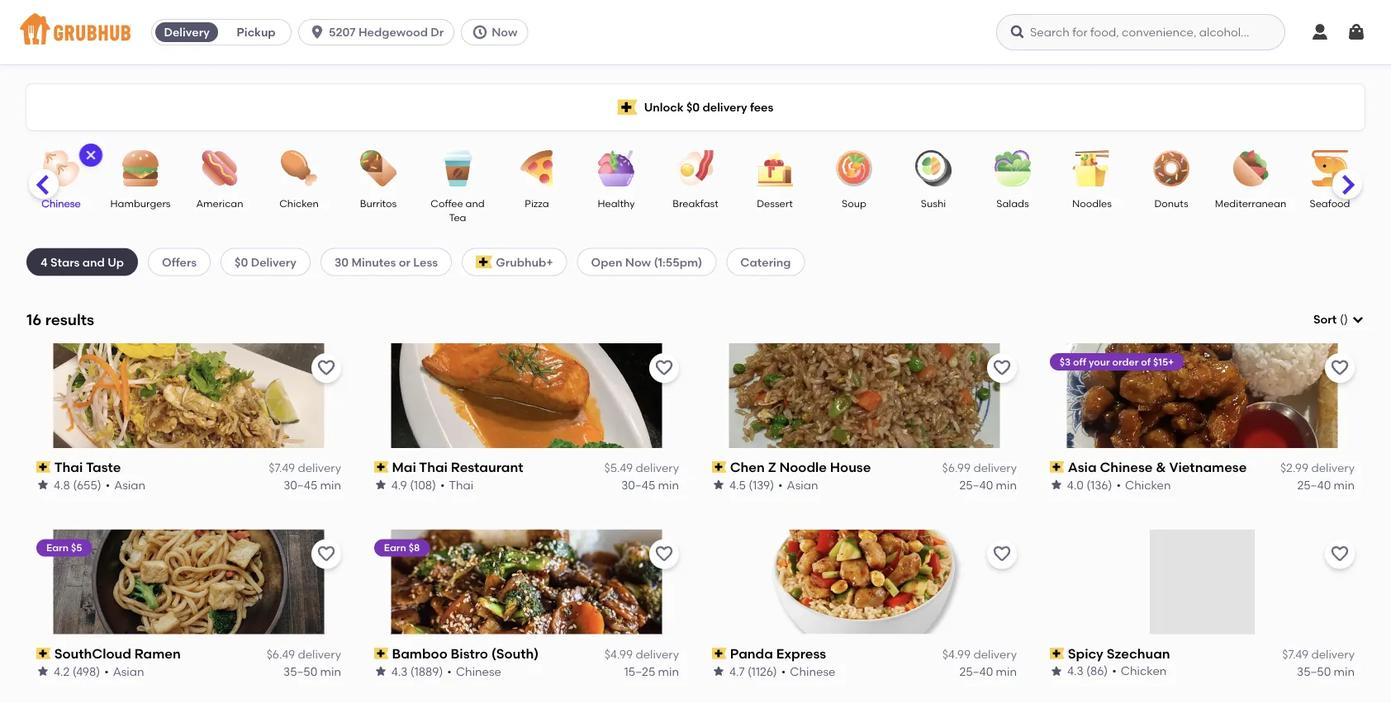 Task type: locate. For each thing, give the bounding box(es) containing it.
1 horizontal spatial $0
[[686, 100, 700, 114]]

(498)
[[72, 665, 100, 679]]

house
[[830, 460, 871, 476]]

1 vertical spatial • chicken
[[1112, 665, 1167, 679]]

2 $4.99 delivery from the left
[[942, 648, 1017, 662]]

1 • chinese from the left
[[447, 665, 502, 679]]

0 horizontal spatial $0
[[235, 255, 248, 269]]

0 horizontal spatial save this restaurant image
[[316, 358, 336, 378]]

1 horizontal spatial 35–50
[[1297, 665, 1331, 679]]

earn for bamboo
[[384, 542, 406, 554]]

now inside button
[[492, 25, 518, 39]]

catering
[[740, 255, 791, 269]]

1 horizontal spatial 4.3
[[1067, 665, 1084, 679]]

svg image
[[1347, 22, 1366, 42], [472, 24, 488, 40], [1351, 313, 1365, 326]]

star icon image left 4.3 (86)
[[1050, 665, 1063, 679]]

1 $4.99 from the left
[[604, 648, 633, 662]]

16
[[26, 311, 42, 329]]

• asian for z
[[778, 478, 818, 492]]

grubhub plus flag logo image left grubhub+
[[476, 256, 493, 269]]

(108)
[[410, 478, 436, 492]]

1 horizontal spatial $7.49
[[1282, 648, 1309, 662]]

(1126)
[[748, 665, 777, 679]]

mediterranean image
[[1222, 150, 1280, 187]]

1 horizontal spatial earn
[[384, 542, 406, 554]]

$0 right unlock at the top of page
[[686, 100, 700, 114]]

star icon image for southcloud ramen
[[36, 665, 50, 679]]

chinese up (136)
[[1100, 460, 1153, 476]]

• right (108)
[[440, 478, 445, 492]]

burritos image
[[349, 150, 407, 187]]

subscription pass image left panda
[[712, 648, 727, 660]]

taste
[[86, 460, 121, 476]]

mediterranean
[[1215, 197, 1286, 209]]

subscription pass image left 'thai taste'
[[36, 462, 51, 473]]

1 vertical spatial $7.49
[[1282, 648, 1309, 662]]

0 vertical spatial $7.49 delivery
[[269, 461, 341, 475]]

(86)
[[1086, 665, 1108, 679]]

• chicken
[[1117, 478, 1171, 492], [1112, 665, 1167, 679]]

main navigation navigation
[[0, 0, 1391, 64]]

• down taste
[[105, 478, 110, 492]]

coffee
[[431, 197, 463, 209]]

$7.49
[[269, 461, 295, 475], [1282, 648, 1309, 662]]

$0
[[686, 100, 700, 114], [235, 255, 248, 269]]

min for asia chinese & vietnamese
[[1334, 478, 1355, 492]]

5207 hedgewood dr
[[329, 25, 444, 39]]

$2.99
[[1280, 461, 1309, 475]]

35–50 min
[[283, 665, 341, 679], [1297, 665, 1355, 679]]

35–50 for spicy szechuan
[[1297, 665, 1331, 679]]

subscription pass image left asia
[[1050, 462, 1065, 473]]

• chinese down "bistro"
[[447, 665, 502, 679]]

(1889)
[[411, 665, 443, 679]]

noodles image
[[1063, 150, 1121, 187]]

4.5 (139)
[[729, 478, 774, 492]]

1 horizontal spatial and
[[466, 197, 485, 209]]

0 horizontal spatial 35–50 min
[[283, 665, 341, 679]]

star icon image for spicy szechuan
[[1050, 665, 1063, 679]]

• for thai
[[440, 478, 445, 492]]

2 35–50 from the left
[[1297, 665, 1331, 679]]

subscription pass image left spicy
[[1050, 648, 1065, 660]]

save this restaurant image for panda express
[[992, 545, 1012, 565]]

0 horizontal spatial now
[[492, 25, 518, 39]]

spicy
[[1068, 646, 1104, 662]]

2 4.3 from the left
[[1067, 665, 1084, 679]]

less
[[413, 255, 438, 269]]

subscription pass image for thai taste
[[36, 462, 51, 473]]

0 horizontal spatial 30–45 min
[[283, 478, 341, 492]]

salads image
[[984, 150, 1042, 187]]

$4.99 delivery
[[604, 648, 679, 662], [942, 648, 1017, 662]]

star icon image for panda express
[[712, 665, 725, 679]]

subscription pass image for asia chinese & vietnamese
[[1050, 462, 1065, 473]]

)
[[1344, 313, 1348, 327]]

1 35–50 from the left
[[283, 665, 317, 679]]

$7.49 delivery
[[269, 461, 341, 475], [1282, 648, 1355, 662]]

$6.49 delivery
[[267, 648, 341, 662]]

1 horizontal spatial 35–50 min
[[1297, 665, 1355, 679]]

subscription pass image for bamboo bistro (south)
[[374, 648, 389, 660]]

save this restaurant button
[[311, 353, 341, 383], [649, 353, 679, 383], [987, 353, 1017, 383], [1325, 353, 1355, 383], [311, 540, 341, 570], [649, 540, 679, 570], [987, 540, 1017, 570], [1325, 540, 1355, 570]]

hamburgers image
[[112, 150, 169, 187]]

panda
[[730, 646, 773, 662]]

0 horizontal spatial $4.99 delivery
[[604, 648, 679, 662]]

0 vertical spatial $0
[[686, 100, 700, 114]]

chen
[[730, 460, 765, 476]]

2 horizontal spatial save this restaurant image
[[1330, 545, 1350, 565]]

chicken for asia chinese & vietnamese
[[1125, 478, 1171, 492]]

thai taste logo image
[[53, 343, 324, 448]]

save this restaurant image
[[654, 358, 674, 378], [992, 358, 1012, 378], [1330, 358, 1350, 378], [316, 545, 336, 565], [654, 545, 674, 565]]

4.9
[[392, 478, 407, 492]]

delivery for asia chinese & vietnamese
[[1311, 461, 1355, 475]]

min for mai thai restaurant
[[658, 478, 679, 492]]

2 30–45 from the left
[[621, 478, 655, 492]]

chicken down chicken image in the top left of the page
[[279, 197, 319, 209]]

delivery
[[164, 25, 210, 39], [251, 255, 297, 269]]

svg image inside '5207 hedgewood dr' button
[[309, 24, 326, 40]]

• for szechuan
[[1112, 665, 1117, 679]]

soup
[[842, 197, 866, 209]]

• right (139) on the right
[[778, 478, 783, 492]]

star icon image left 4.7
[[712, 665, 725, 679]]

• asian down southcloud ramen
[[104, 665, 144, 679]]

subscription pass image
[[36, 462, 51, 473], [712, 462, 727, 473], [712, 648, 727, 660]]

earn
[[46, 542, 69, 554], [384, 542, 406, 554]]

mai
[[392, 460, 416, 476]]

• asian for ramen
[[104, 665, 144, 679]]

subscription pass image for spicy szechuan
[[1050, 648, 1065, 660]]

soup image
[[825, 150, 883, 187]]

1 vertical spatial $7.49 delivery
[[1282, 648, 1355, 662]]

chinese
[[42, 197, 81, 209], [1100, 460, 1153, 476], [456, 665, 502, 679], [790, 665, 836, 679]]

1 vertical spatial delivery
[[251, 255, 297, 269]]

thai for • thai
[[449, 478, 474, 492]]

1 30–45 min from the left
[[283, 478, 341, 492]]

0 vertical spatial $7.49
[[269, 461, 295, 475]]

None field
[[1314, 311, 1365, 328]]

earn left $5
[[46, 542, 69, 554]]

4.8 (655)
[[54, 478, 101, 492]]

30
[[335, 255, 349, 269]]

star icon image left 4.5
[[712, 479, 725, 492]]

unlock $0 delivery fees
[[644, 100, 773, 114]]

dessert
[[757, 197, 793, 209]]

asian down taste
[[114, 478, 145, 492]]

4
[[40, 255, 48, 269]]

none field containing sort
[[1314, 311, 1365, 328]]

1 vertical spatial grubhub plus flag logo image
[[476, 256, 493, 269]]

dessert image
[[746, 150, 804, 187]]

25–40 min for house
[[959, 478, 1017, 492]]

0 horizontal spatial earn
[[46, 542, 69, 554]]

and up tea
[[466, 197, 485, 209]]

your
[[1089, 356, 1110, 368]]

dr
[[431, 25, 444, 39]]

4.3 for spicy szechuan
[[1067, 665, 1084, 679]]

1 horizontal spatial grubhub plus flag logo image
[[618, 100, 637, 115]]

1 horizontal spatial $7.49 delivery
[[1282, 648, 1355, 662]]

earn left $8
[[384, 542, 406, 554]]

5207 hedgewood dr button
[[298, 19, 461, 45]]

of
[[1141, 356, 1151, 368]]

save this restaurant image for asia chinese & vietnamese
[[1330, 358, 1350, 378]]

subscription pass image left mai
[[374, 462, 389, 473]]

0 vertical spatial now
[[492, 25, 518, 39]]

szechuan
[[1107, 646, 1170, 662]]

4.3 down spicy
[[1067, 665, 1084, 679]]

0 horizontal spatial 4.3
[[392, 665, 408, 679]]

0 horizontal spatial 30–45
[[283, 478, 317, 492]]

$7.49 for thai taste
[[269, 461, 295, 475]]

now right 'dr'
[[492, 25, 518, 39]]

1 vertical spatial chicken
[[1125, 478, 1171, 492]]

express
[[776, 646, 826, 662]]

asian down noodle
[[787, 478, 818, 492]]

delivery left 30
[[251, 255, 297, 269]]

0 horizontal spatial $7.49 delivery
[[269, 461, 341, 475]]

$7.49 for spicy szechuan
[[1282, 648, 1309, 662]]

breakfast image
[[667, 150, 724, 187]]

0 vertical spatial chicken
[[279, 197, 319, 209]]

subscription pass image left chen
[[712, 462, 727, 473]]

&
[[1156, 460, 1166, 476]]

bistro
[[451, 646, 488, 662]]

chinese down chinese "image" on the left top of the page
[[42, 197, 81, 209]]

• for bistro
[[447, 665, 452, 679]]

asian for taste
[[114, 478, 145, 492]]

1 horizontal spatial $4.99
[[942, 648, 971, 662]]

chicken down asia chinese & vietnamese
[[1125, 478, 1171, 492]]

2 vertical spatial chicken
[[1121, 665, 1167, 679]]

save this restaurant image
[[316, 358, 336, 378], [992, 545, 1012, 565], [1330, 545, 1350, 565]]

delivery
[[703, 100, 747, 114], [298, 461, 341, 475], [636, 461, 679, 475], [974, 461, 1017, 475], [1311, 461, 1355, 475], [298, 648, 341, 662], [636, 648, 679, 662], [974, 648, 1017, 662], [1311, 648, 1355, 662]]

$7.49 delivery for spicy szechuan
[[1282, 648, 1355, 662]]

30–45 min for mai thai restaurant
[[621, 478, 679, 492]]

0 vertical spatial and
[[466, 197, 485, 209]]

subscription pass image left southcloud
[[36, 648, 51, 660]]

asian for z
[[787, 478, 818, 492]]

svg image inside now button
[[472, 24, 488, 40]]

subscription pass image left bamboo
[[374, 648, 389, 660]]

• asian down chen z noodle house
[[778, 478, 818, 492]]

and left up
[[82, 255, 105, 269]]

2 $4.99 from the left
[[942, 648, 971, 662]]

and
[[466, 197, 485, 209], [82, 255, 105, 269]]

1 horizontal spatial save this restaurant image
[[992, 545, 1012, 565]]

1 35–50 min from the left
[[283, 665, 341, 679]]

0 horizontal spatial $4.99
[[604, 648, 633, 662]]

now right open
[[625, 255, 651, 269]]

spicy szechuan
[[1068, 646, 1170, 662]]

$4.99 for panda express
[[942, 648, 971, 662]]

chen z noodle house
[[730, 460, 871, 476]]

star icon image left the 4.3 (1889) on the left of page
[[374, 665, 387, 679]]

0 horizontal spatial • chinese
[[447, 665, 502, 679]]

30–45 for thai taste
[[283, 478, 317, 492]]

25–40 for vietnamese
[[1297, 478, 1331, 492]]

• chicken down szechuan
[[1112, 665, 1167, 679]]

1 30–45 from the left
[[283, 478, 317, 492]]

1 vertical spatial now
[[625, 255, 651, 269]]

bamboo bistro (south) logo image
[[391, 530, 662, 635]]

save this restaurant image for bamboo bistro (south)
[[654, 545, 674, 565]]

grubhub plus flag logo image
[[618, 100, 637, 115], [476, 256, 493, 269]]

thai up (108)
[[419, 460, 448, 476]]

• right (86)
[[1112, 665, 1117, 679]]

grubhub plus flag logo image for unlock $0 delivery fees
[[618, 100, 637, 115]]

1 horizontal spatial 30–45 min
[[621, 478, 679, 492]]

$4.99 delivery for bamboo bistro (south)
[[604, 648, 679, 662]]

• down panda express
[[781, 665, 786, 679]]

star icon image left 4.8
[[36, 479, 50, 492]]

• asian
[[105, 478, 145, 492], [778, 478, 818, 492], [104, 665, 144, 679]]

star icon image for thai taste
[[36, 479, 50, 492]]

1 earn from the left
[[46, 542, 69, 554]]

$6.99
[[942, 461, 971, 475]]

1 4.3 from the left
[[392, 665, 408, 679]]

min for panda express
[[996, 665, 1017, 679]]

0 horizontal spatial delivery
[[164, 25, 210, 39]]

0 vertical spatial delivery
[[164, 25, 210, 39]]

• asian down taste
[[105, 478, 145, 492]]

$6.99 delivery
[[942, 461, 1017, 475]]

$3
[[1060, 356, 1071, 368]]

chicken down szechuan
[[1121, 665, 1167, 679]]

• chinese for express
[[781, 665, 836, 679]]

subscription pass image
[[374, 462, 389, 473], [1050, 462, 1065, 473], [36, 648, 51, 660], [374, 648, 389, 660], [1050, 648, 1065, 660]]

star icon image left 4.0
[[1050, 479, 1063, 492]]

earn $8
[[384, 542, 420, 554]]

• right (498)
[[104, 665, 109, 679]]

• chinese for bistro
[[447, 665, 502, 679]]

thai up 4.8
[[54, 460, 83, 476]]

0 vertical spatial • chicken
[[1117, 478, 1171, 492]]

off
[[1073, 356, 1087, 368]]

healthy image
[[587, 150, 645, 187]]

$0 right the offers on the left of page
[[235, 255, 248, 269]]

delivery button
[[152, 19, 221, 45]]

thai
[[54, 460, 83, 476], [419, 460, 448, 476], [449, 478, 474, 492]]

35–50
[[283, 665, 317, 679], [1297, 665, 1331, 679]]

2 30–45 min from the left
[[621, 478, 679, 492]]

0 horizontal spatial 35–50
[[283, 665, 317, 679]]

35–50 min for southcloud ramen
[[283, 665, 341, 679]]

35–50 min for spicy szechuan
[[1297, 665, 1355, 679]]

donuts image
[[1142, 150, 1200, 187]]

1 vertical spatial and
[[82, 255, 105, 269]]

hamburgers
[[110, 197, 171, 209]]

1 horizontal spatial thai
[[419, 460, 448, 476]]

0 horizontal spatial grubhub plus flag logo image
[[476, 256, 493, 269]]

Search for food, convenience, alcohol... search field
[[996, 14, 1285, 50]]

4.3 (86)
[[1067, 665, 1108, 679]]

1 horizontal spatial • chinese
[[781, 665, 836, 679]]

thai down mai thai restaurant at the bottom of page
[[449, 478, 474, 492]]

1 vertical spatial $0
[[235, 255, 248, 269]]

asian down southcloud ramen
[[113, 665, 144, 679]]

min for southcloud ramen
[[320, 665, 341, 679]]

grubhub plus flag logo image left unlock at the top of page
[[618, 100, 637, 115]]

30–45 min
[[283, 478, 341, 492], [621, 478, 679, 492]]

delivery left pickup
[[164, 25, 210, 39]]

asia
[[1068, 460, 1097, 476]]

• right (136)
[[1117, 478, 1121, 492]]

2 horizontal spatial thai
[[449, 478, 474, 492]]

breakfast
[[673, 197, 718, 209]]

• chicken down asia chinese & vietnamese
[[1117, 478, 1171, 492]]

0 vertical spatial grubhub plus flag logo image
[[618, 100, 637, 115]]

$4.99
[[604, 648, 633, 662], [942, 648, 971, 662]]

4.3 down bamboo
[[392, 665, 408, 679]]

1 horizontal spatial $4.99 delivery
[[942, 648, 1017, 662]]

4.0 (136)
[[1067, 478, 1113, 492]]

•
[[105, 478, 110, 492], [440, 478, 445, 492], [778, 478, 783, 492], [1117, 478, 1121, 492], [104, 665, 109, 679], [447, 665, 452, 679], [781, 665, 786, 679], [1112, 665, 1117, 679]]

vietnamese
[[1169, 460, 1247, 476]]

svg image
[[1310, 22, 1330, 42], [309, 24, 326, 40], [1009, 24, 1026, 40], [84, 149, 97, 162]]

open
[[591, 255, 622, 269]]

star icon image left 4.2
[[36, 665, 50, 679]]

chinese image
[[32, 150, 90, 187]]

star icon image left 4.9
[[374, 479, 387, 492]]

2 • chinese from the left
[[781, 665, 836, 679]]

0 horizontal spatial $7.49
[[269, 461, 295, 475]]

1 $4.99 delivery from the left
[[604, 648, 679, 662]]

delivery for mai thai restaurant
[[636, 461, 679, 475]]

2 earn from the left
[[384, 542, 406, 554]]

star icon image
[[36, 479, 50, 492], [374, 479, 387, 492], [712, 479, 725, 492], [1050, 479, 1063, 492], [36, 665, 50, 679], [374, 665, 387, 679], [712, 665, 725, 679], [1050, 665, 1063, 679]]

burritos
[[360, 197, 397, 209]]

bamboo
[[392, 646, 448, 662]]

• right (1889) in the bottom left of the page
[[447, 665, 452, 679]]

star icon image for bamboo bistro (south)
[[374, 665, 387, 679]]

svg image inside field
[[1351, 313, 1365, 326]]

2 35–50 min from the left
[[1297, 665, 1355, 679]]

1 horizontal spatial 30–45
[[621, 478, 655, 492]]

• chinese down the express
[[781, 665, 836, 679]]



Task type: vqa. For each thing, say whether or not it's contained in the screenshot.
Asia Chinese & Vietnamese subscription pass image
yes



Task type: describe. For each thing, give the bounding box(es) containing it.
chicken image
[[270, 150, 328, 187]]

4.2
[[54, 665, 70, 679]]

earn for southcloud
[[46, 542, 69, 554]]

hedgewood
[[358, 25, 428, 39]]

delivery for panda express
[[974, 648, 1017, 662]]

delivery for thai taste
[[298, 461, 341, 475]]

(139)
[[749, 478, 774, 492]]

subscription pass image for mai thai restaurant
[[374, 462, 389, 473]]

4.7 (1126)
[[729, 665, 777, 679]]

• for z
[[778, 478, 783, 492]]

(136)
[[1087, 478, 1113, 492]]

35–50 for southcloud ramen
[[283, 665, 317, 679]]

$5.49 delivery
[[604, 461, 679, 475]]

$3 off your order of $15+
[[1060, 356, 1174, 368]]

mai thai restaurant logo image
[[391, 343, 662, 448]]

4.0
[[1067, 478, 1084, 492]]

noodle
[[779, 460, 827, 476]]

15–25 min
[[624, 665, 679, 679]]

spicy szechuan logo image
[[1150, 530, 1255, 635]]

$5
[[71, 542, 82, 554]]

sushi
[[921, 197, 946, 209]]

southcloud ramen logo image
[[53, 530, 324, 635]]

coffee and tea image
[[429, 150, 487, 187]]

noodles
[[1072, 197, 1112, 209]]

asian for ramen
[[113, 665, 144, 679]]

open now (1:55pm)
[[591, 255, 702, 269]]

ramen
[[134, 646, 181, 662]]

results
[[45, 311, 94, 329]]

salads
[[997, 197, 1029, 209]]

(
[[1340, 313, 1344, 327]]

chinese down "bistro"
[[456, 665, 502, 679]]

donuts
[[1154, 197, 1188, 209]]

restaurant
[[451, 460, 524, 476]]

4.3 (1889)
[[392, 665, 443, 679]]

$6.49
[[267, 648, 295, 662]]

chinese down the express
[[790, 665, 836, 679]]

$4.99 delivery for panda express
[[942, 648, 1017, 662]]

• for ramen
[[104, 665, 109, 679]]

thai for mai thai restaurant
[[419, 460, 448, 476]]

4.9 (108)
[[392, 478, 436, 492]]

min for spicy szechuan
[[1334, 665, 1355, 679]]

4.8
[[54, 478, 70, 492]]

chicken for spicy szechuan
[[1121, 665, 1167, 679]]

15–25
[[624, 665, 655, 679]]

asia chinese & vietnamese logo image
[[1067, 343, 1338, 448]]

min for bamboo bistro (south)
[[658, 665, 679, 679]]

fees
[[750, 100, 773, 114]]

0 horizontal spatial thai
[[54, 460, 83, 476]]

star icon image for mai thai restaurant
[[374, 479, 387, 492]]

$5.49
[[604, 461, 633, 475]]

5207
[[329, 25, 356, 39]]

delivery for bamboo bistro (south)
[[636, 648, 679, 662]]

4.3 for bamboo bistro (south)
[[392, 665, 408, 679]]

stars
[[50, 255, 80, 269]]

subscription pass image for chen z noodle house
[[712, 462, 727, 473]]

• chicken for chinese
[[1117, 478, 1171, 492]]

$4.99 for bamboo bistro (south)
[[604, 648, 633, 662]]

and inside coffee and tea
[[466, 197, 485, 209]]

(south)
[[491, 646, 539, 662]]

earn $5
[[46, 542, 82, 554]]

star icon image for asia chinese & vietnamese
[[1050, 479, 1063, 492]]

$8
[[409, 542, 420, 554]]

save this restaurant image for thai taste
[[316, 358, 336, 378]]

american image
[[191, 150, 249, 187]]

sushi image
[[905, 150, 962, 187]]

delivery for chen z noodle house
[[974, 461, 1017, 475]]

• chicken for szechuan
[[1112, 665, 1167, 679]]

save this restaurant image for spicy szechuan
[[1330, 545, 1350, 565]]

chen z noodle house logo image
[[729, 343, 1000, 448]]

subscription pass image for southcloud ramen
[[36, 648, 51, 660]]

30–45 for mai thai restaurant
[[621, 478, 655, 492]]

healthy
[[598, 197, 635, 209]]

• for express
[[781, 665, 786, 679]]

tea
[[449, 212, 466, 224]]

• thai
[[440, 478, 474, 492]]

• for taste
[[105, 478, 110, 492]]

$0 delivery
[[235, 255, 297, 269]]

panda express
[[730, 646, 826, 662]]

pizza image
[[508, 150, 566, 187]]

sort
[[1314, 313, 1337, 327]]

or
[[399, 255, 411, 269]]

southcloud
[[54, 646, 131, 662]]

4.7
[[729, 665, 745, 679]]

$15+
[[1153, 356, 1174, 368]]

seafood image
[[1301, 150, 1359, 187]]

pickup
[[237, 25, 276, 39]]

25–40 for house
[[959, 478, 993, 492]]

star icon image for chen z noodle house
[[712, 479, 725, 492]]

grubhub+
[[496, 255, 553, 269]]

save this restaurant image for southcloud ramen
[[316, 545, 336, 565]]

up
[[108, 255, 124, 269]]

pizza
[[525, 197, 549, 209]]

bamboo bistro (south)
[[392, 646, 539, 662]]

• asian for taste
[[105, 478, 145, 492]]

30 minutes or less
[[335, 255, 438, 269]]

delivery for spicy szechuan
[[1311, 648, 1355, 662]]

1 horizontal spatial now
[[625, 255, 651, 269]]

panda express logo image
[[702, 530, 1027, 635]]

1 horizontal spatial delivery
[[251, 255, 297, 269]]

american
[[196, 197, 243, 209]]

z
[[768, 460, 776, 476]]

$7.49 delivery for thai taste
[[269, 461, 341, 475]]

• for chinese
[[1117, 478, 1121, 492]]

min for thai taste
[[320, 478, 341, 492]]

min for chen z noodle house
[[996, 478, 1017, 492]]

minutes
[[352, 255, 396, 269]]

subscription pass image for panda express
[[712, 648, 727, 660]]

25–40 min for vietnamese
[[1297, 478, 1355, 492]]

coffee and tea
[[431, 197, 485, 224]]

asia chinese & vietnamese
[[1068, 460, 1247, 476]]

southcloud ramen
[[54, 646, 181, 662]]

offers
[[162, 255, 197, 269]]

30–45 min for thai taste
[[283, 478, 341, 492]]

delivery for southcloud ramen
[[298, 648, 341, 662]]

(655)
[[73, 478, 101, 492]]

16 results
[[26, 311, 94, 329]]

0 horizontal spatial and
[[82, 255, 105, 269]]

sort ( )
[[1314, 313, 1348, 327]]

pickup button
[[221, 19, 291, 45]]

delivery inside button
[[164, 25, 210, 39]]

$2.99 delivery
[[1280, 461, 1355, 475]]

grubhub plus flag logo image for grubhub+
[[476, 256, 493, 269]]

order
[[1113, 356, 1139, 368]]



